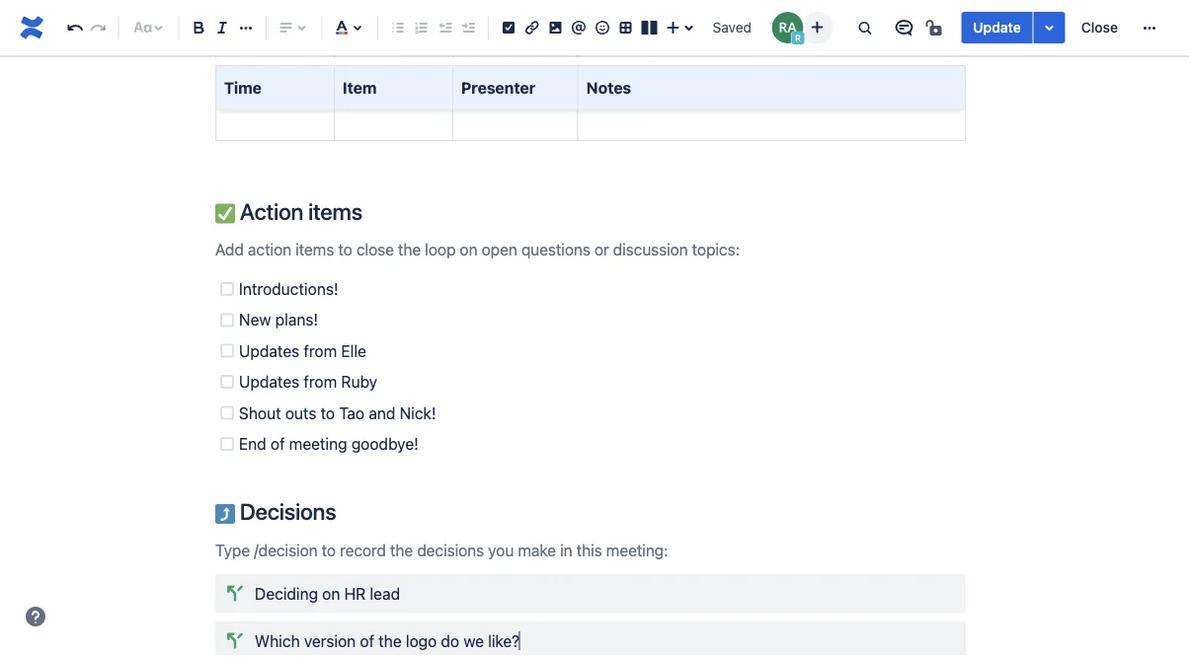 Task type: describe. For each thing, give the bounding box(es) containing it.
meeting
[[289, 435, 347, 454]]

confluence image
[[16, 12, 47, 43]]

give shout outs to tao and nick!
[[610, 93, 839, 111]]

logo
[[406, 633, 437, 652]]

0 vertical spatial and
[[772, 93, 799, 111]]

new
[[239, 311, 271, 330]]

of for meeting
[[271, 435, 285, 454]]

0 vertical spatial outs
[[690, 93, 721, 111]]

from for ruby
[[304, 373, 337, 392]]

the
[[379, 633, 402, 652]]

end for end of meeting shout outs
[[343, 29, 370, 47]]

layouts image
[[638, 16, 661, 40]]

do
[[441, 633, 459, 652]]

shout
[[646, 93, 686, 111]]

update
[[973, 19, 1021, 36]]

close
[[1081, 19, 1118, 36]]

ruby anderson image
[[772, 12, 803, 43]]

which version of the logo do we like?
[[255, 633, 520, 652]]

give
[[610, 93, 642, 111]]

1 vertical spatial outs
[[285, 404, 316, 423]]

more image
[[1138, 16, 1162, 40]]

meeting
[[343, 56, 400, 74]]

goodbye!
[[351, 435, 419, 454]]

comment icon image
[[892, 16, 916, 40]]

1 horizontal spatial nick!
[[803, 93, 839, 111]]

presenter
[[461, 78, 536, 97]]

from for elle
[[304, 342, 337, 361]]

help image
[[24, 605, 47, 629]]

shout inside end of meeting shout outs
[[343, 83, 384, 102]]

action
[[240, 198, 303, 225]]

adjust update settings image
[[1038, 16, 1062, 40]]

find and replace image
[[853, 16, 876, 40]]

decision image
[[219, 626, 251, 657]]

more formatting image
[[234, 16, 258, 40]]

redo ⌘⇧z image
[[87, 16, 110, 40]]

of for meeting
[[374, 29, 388, 47]]

numbered list ⌘⇧7 image
[[409, 16, 433, 40]]

saved
[[713, 19, 752, 36]]

invite to edit image
[[805, 15, 829, 39]]

1 vertical spatial ruby
[[341, 373, 377, 392]]

0 horizontal spatial and
[[369, 404, 395, 423]]

3:00 pm
[[224, 56, 284, 74]]

emoji image
[[591, 16, 614, 40]]

close button
[[1069, 12, 1130, 43]]

bold ⌘b image
[[187, 16, 211, 40]]

which
[[255, 633, 300, 652]]



Task type: locate. For each thing, give the bounding box(es) containing it.
updates from elle
[[239, 342, 366, 361]]

shout down updates from ruby
[[239, 404, 281, 423]]

of left the
[[360, 633, 374, 652]]

indent tab image
[[456, 16, 480, 40]]

italic ⌘i image
[[211, 16, 234, 40]]

end
[[343, 29, 370, 47], [239, 435, 266, 454]]

shout down "meeting"
[[343, 83, 384, 102]]

decisions
[[235, 499, 336, 526]]

0 horizontal spatial nick!
[[400, 404, 436, 423]]

tao
[[743, 93, 768, 111], [339, 404, 365, 423]]

2 updates from the top
[[239, 373, 300, 392]]

1 vertical spatial and
[[369, 404, 395, 423]]

tao up end of meeting goodbye!
[[339, 404, 365, 423]]

1 horizontal spatial to
[[725, 93, 739, 111]]

introductions!
[[239, 280, 338, 299]]

outdent ⇧tab image
[[433, 16, 457, 40]]

deciding
[[255, 585, 318, 604]]

1 vertical spatial shout
[[239, 404, 281, 423]]

1 horizontal spatial tao
[[743, 93, 768, 111]]

link image
[[520, 16, 544, 40]]

shout outs to tao and nick!
[[239, 404, 436, 423]]

0 horizontal spatial end
[[239, 435, 266, 454]]

1 from from the top
[[304, 342, 337, 361]]

1 vertical spatial updates
[[239, 373, 300, 392]]

updates for updates from ruby
[[239, 373, 300, 392]]

of left meeting
[[271, 435, 285, 454]]

1 vertical spatial to
[[321, 404, 335, 423]]

add image, video, or file image
[[544, 16, 567, 40]]

tao down saved
[[743, 93, 768, 111]]

bullet list ⌘⇧8 image
[[386, 16, 410, 40]]

0 vertical spatial nick!
[[803, 93, 839, 111]]

from up shout outs to tao and nick!
[[304, 373, 337, 392]]

nick! up goodbye!
[[400, 404, 436, 423]]

undo ⌘z image
[[63, 16, 87, 40]]

0 horizontal spatial to
[[321, 404, 335, 423]]

1 horizontal spatial and
[[772, 93, 799, 111]]

1 vertical spatial from
[[304, 373, 337, 392]]

time
[[224, 78, 262, 97]]

1 horizontal spatial end
[[343, 29, 370, 47]]

from
[[304, 342, 337, 361], [304, 373, 337, 392]]

we
[[464, 633, 484, 652]]

new plans!
[[239, 311, 318, 330]]

version
[[304, 633, 356, 652]]

updates for updates from elle
[[239, 342, 300, 361]]

lead
[[370, 585, 400, 604]]

1 updates from the top
[[239, 342, 300, 361]]

nick!
[[803, 93, 839, 111], [400, 404, 436, 423]]

0 horizontal spatial tao
[[339, 404, 365, 423]]

1 horizontal spatial outs
[[690, 93, 721, 111]]

2 vertical spatial of
[[360, 633, 374, 652]]

item
[[343, 78, 377, 97]]

to right shout
[[725, 93, 739, 111]]

and
[[772, 93, 799, 111], [369, 404, 395, 423]]

0 vertical spatial tao
[[743, 93, 768, 111]]

0 vertical spatial updates
[[239, 342, 300, 361]]

to up end of meeting goodbye!
[[321, 404, 335, 423]]

on
[[322, 585, 340, 604]]

outs
[[388, 83, 422, 102]]

3:00
[[224, 56, 257, 74]]

like?
[[488, 633, 520, 652]]

end up "meeting"
[[343, 29, 370, 47]]

and up goodbye!
[[369, 404, 395, 423]]

0 vertical spatial end
[[343, 29, 370, 47]]

hr
[[344, 585, 366, 604]]

0 vertical spatial to
[[725, 93, 739, 111]]

table image
[[614, 16, 638, 40]]

to
[[725, 93, 739, 111], [321, 404, 335, 423]]

1 vertical spatial tao
[[339, 404, 365, 423]]

end left meeting
[[239, 435, 266, 454]]

ruby down the elle
[[341, 373, 377, 392]]

updates
[[239, 342, 300, 361], [239, 373, 300, 392]]

outs down updates from ruby
[[285, 404, 316, 423]]

decision image
[[219, 579, 251, 611]]

action items
[[235, 198, 362, 225]]

elle
[[341, 342, 366, 361]]

1 horizontal spatial ruby
[[461, 56, 497, 74]]

plans!
[[275, 311, 318, 330]]

end for end of meeting goodbye!
[[239, 435, 266, 454]]

outs right shout
[[690, 93, 721, 111]]

2 from from the top
[[304, 373, 337, 392]]

of up "meeting"
[[374, 29, 388, 47]]

shout
[[343, 83, 384, 102], [239, 404, 281, 423]]

1 vertical spatial nick!
[[400, 404, 436, 423]]

0 vertical spatial ruby
[[461, 56, 497, 74]]

pm
[[261, 56, 284, 74]]

of
[[374, 29, 388, 47], [271, 435, 285, 454], [360, 633, 374, 652]]

items
[[308, 198, 362, 225]]

ruby up the "presenter"
[[461, 56, 497, 74]]

and down ruby anderson icon
[[772, 93, 799, 111]]

notes
[[586, 78, 631, 97]]

0 vertical spatial shout
[[343, 83, 384, 102]]

:arrow_heading_up: image
[[215, 505, 235, 525]]

end of meeting goodbye!
[[239, 435, 419, 454]]

1 horizontal spatial shout
[[343, 83, 384, 102]]

0 vertical spatial from
[[304, 342, 337, 361]]

update button
[[961, 12, 1033, 43]]

ruby
[[461, 56, 497, 74], [341, 373, 377, 392]]

:arrow_heading_up: image
[[215, 505, 235, 525]]

updates down 'updates from elle'
[[239, 373, 300, 392]]

0 vertical spatial of
[[374, 29, 388, 47]]

end inside end of meeting shout outs
[[343, 29, 370, 47]]

of inside end of meeting shout outs
[[374, 29, 388, 47]]

outs
[[690, 93, 721, 111], [285, 404, 316, 423]]

:white_check_mark: image
[[215, 204, 235, 224], [215, 204, 235, 224]]

end of meeting shout outs
[[343, 29, 422, 102]]

nick! down 'invite to edit' image
[[803, 93, 839, 111]]

action item image
[[497, 16, 520, 40]]

updates down new plans!
[[239, 342, 300, 361]]

1 vertical spatial end
[[239, 435, 266, 454]]

0 horizontal spatial shout
[[239, 404, 281, 423]]

mention image
[[567, 16, 591, 40]]

1 vertical spatial of
[[271, 435, 285, 454]]

0 horizontal spatial outs
[[285, 404, 316, 423]]

from up updates from ruby
[[304, 342, 337, 361]]

updates from ruby
[[239, 373, 377, 392]]

0 horizontal spatial ruby
[[341, 373, 377, 392]]

confluence image
[[16, 12, 47, 43]]

no restrictions image
[[924, 16, 948, 40]]

deciding on hr lead
[[255, 585, 400, 604]]



Task type: vqa. For each thing, say whether or not it's contained in the screenshot.
EDIT icon at the left bottom of the page
no



